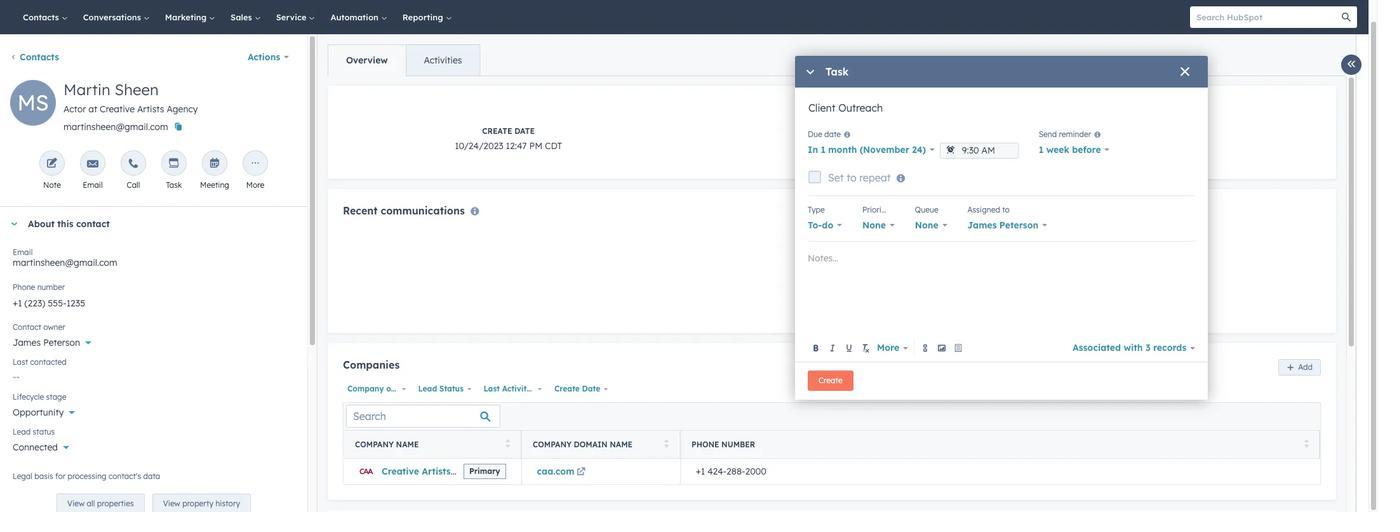 Task type: locate. For each thing, give the bounding box(es) containing it.
james down contact
[[13, 337, 41, 349]]

0 vertical spatial james
[[968, 220, 997, 231]]

0 horizontal spatial phone
[[13, 283, 35, 292]]

email down caret icon
[[13, 248, 33, 257]]

artists left primary
[[422, 466, 451, 477]]

press to sort. image for company name
[[505, 440, 510, 449]]

1 1 from the left
[[821, 144, 826, 156]]

0 vertical spatial martinsheen@gmail.com
[[64, 121, 168, 133]]

company for company owner
[[347, 384, 384, 394]]

1 horizontal spatial peterson
[[999, 220, 1038, 231]]

1 vertical spatial lead
[[13, 427, 31, 437]]

sheen
[[115, 80, 159, 99]]

lifecycle inside 'lifecycle stage opportunity'
[[797, 126, 840, 136]]

1 vertical spatial creative
[[382, 466, 419, 477]]

date up domain
[[582, 384, 600, 394]]

company name
[[355, 440, 419, 450]]

more
[[246, 180, 264, 190], [877, 343, 899, 354]]

1 horizontal spatial phone
[[692, 440, 719, 450]]

1 horizontal spatial press to sort. element
[[664, 440, 669, 450]]

status
[[439, 384, 464, 394]]

artists down sheen
[[137, 104, 164, 115]]

0 horizontal spatial 1
[[821, 144, 826, 156]]

phone left the number
[[13, 283, 35, 292]]

0 vertical spatial last
[[13, 358, 28, 367]]

artists
[[137, 104, 164, 115], [422, 466, 451, 477]]

email
[[83, 180, 103, 190], [13, 248, 33, 257]]

search image
[[1342, 13, 1351, 22]]

owner for company owner
[[386, 384, 410, 394]]

2000
[[745, 466, 766, 477]]

minimize dialog image
[[805, 67, 815, 77]]

recent
[[343, 204, 378, 217]]

sales link
[[223, 0, 268, 34]]

none for queue
[[915, 220, 938, 231]]

date
[[515, 126, 535, 136], [534, 384, 552, 394], [582, 384, 600, 394]]

creative artists agency
[[382, 466, 486, 477]]

1 vertical spatial lifecycle
[[13, 392, 44, 402]]

press to sort. element
[[505, 440, 510, 450], [664, 440, 669, 450], [1304, 440, 1309, 450]]

date right activity
[[534, 384, 552, 394]]

1 vertical spatial task
[[166, 180, 182, 190]]

james
[[968, 220, 997, 231], [13, 337, 41, 349]]

legal
[[13, 472, 32, 481]]

view all properties link
[[57, 494, 145, 512]]

2 press to sort. element from the left
[[664, 440, 669, 450]]

1 inside "popup button"
[[821, 144, 826, 156]]

0 horizontal spatial lead
[[13, 427, 31, 437]]

view all properties
[[67, 499, 134, 509]]

0 horizontal spatial last
[[13, 358, 28, 367]]

cdt
[[545, 140, 562, 152]]

2 horizontal spatial press to sort. element
[[1304, 440, 1309, 450]]

in
[[808, 144, 818, 156]]

james down assigned
[[968, 220, 997, 231]]

navigation containing overview
[[328, 44, 480, 76]]

3 press to sort. image from the left
[[1304, 440, 1309, 449]]

0 vertical spatial lifecycle
[[797, 126, 840, 136]]

lifecycle
[[797, 126, 840, 136], [13, 392, 44, 402]]

none button for priority
[[862, 216, 895, 234]]

phone number
[[692, 440, 755, 450]]

1 horizontal spatial view
[[163, 499, 180, 509]]

create for create
[[819, 376, 842, 386]]

0 horizontal spatial james peterson
[[13, 337, 80, 349]]

with
[[1124, 343, 1143, 354]]

lead status button
[[414, 381, 474, 397]]

owner right contact
[[43, 323, 65, 332]]

+1
[[696, 466, 705, 477]]

lead inside "lead status" popup button
[[418, 384, 437, 394]]

for
[[55, 472, 66, 481]]

james peterson button down assigned to
[[968, 216, 1047, 234]]

recent communications
[[343, 204, 465, 217]]

basis
[[34, 472, 53, 481]]

0 horizontal spatial none
[[862, 220, 886, 231]]

Search search field
[[346, 405, 500, 428]]

1 none from the left
[[862, 220, 886, 231]]

1 vertical spatial james peterson
[[13, 337, 80, 349]]

week
[[1046, 144, 1069, 156]]

2 horizontal spatial create
[[819, 376, 842, 386]]

owner inside popup button
[[386, 384, 410, 394]]

view
[[67, 499, 85, 509], [163, 499, 180, 509]]

0 horizontal spatial press to sort. image
[[505, 440, 510, 449]]

2 none button from the left
[[915, 216, 947, 234]]

lead
[[418, 384, 437, 394], [13, 427, 31, 437]]

peterson for assigned to
[[999, 220, 1038, 231]]

0 vertical spatial phone
[[13, 283, 35, 292]]

create inside button
[[819, 376, 842, 386]]

james peterson button up last contacted text box
[[13, 330, 295, 351]]

stage
[[842, 126, 867, 136]]

none down priority
[[862, 220, 886, 231]]

0 horizontal spatial create
[[482, 126, 512, 136]]

0 vertical spatial task
[[826, 65, 849, 78]]

associated with 3 records button
[[1073, 339, 1195, 357]]

task right minimize dialog icon
[[826, 65, 849, 78]]

1 press to sort. element from the left
[[505, 440, 510, 450]]

1 vertical spatial agency
[[453, 466, 486, 477]]

1 horizontal spatial press to sort. image
[[664, 440, 669, 449]]

create date button
[[550, 381, 611, 397]]

1 horizontal spatial james peterson
[[968, 220, 1038, 231]]

martinsheen@gmail.com
[[64, 121, 168, 133], [13, 257, 117, 269]]

activities
[[424, 55, 462, 66]]

0 vertical spatial lead
[[418, 384, 437, 394]]

to right assigned
[[1002, 205, 1010, 215]]

date inside create date 10/24/2023 12:47 pm cdt
[[515, 126, 535, 136]]

date up 12:47
[[515, 126, 535, 136]]

0 horizontal spatial creative
[[100, 104, 135, 115]]

1 none button from the left
[[862, 216, 895, 234]]

1 inside 'popup button'
[[1039, 144, 1044, 156]]

0 vertical spatial contacts
[[23, 12, 61, 22]]

activity
[[502, 384, 531, 394]]

press to sort. image
[[505, 440, 510, 449], [664, 440, 669, 449], [1304, 440, 1309, 449]]

1 horizontal spatial james peterson button
[[968, 216, 1047, 234]]

2 1 from the left
[[1039, 144, 1044, 156]]

about this contact button
[[0, 207, 295, 241]]

last left contacted
[[13, 358, 28, 367]]

creative
[[100, 104, 135, 115], [382, 466, 419, 477]]

1 horizontal spatial lead
[[418, 384, 437, 394]]

opportunity down lifecycle stage
[[13, 407, 64, 419]]

month
[[828, 144, 857, 156]]

1 vertical spatial phone
[[692, 440, 719, 450]]

view left the property
[[163, 499, 180, 509]]

creative down name
[[382, 466, 419, 477]]

1 vertical spatial james
[[13, 337, 41, 349]]

lifecycle up in
[[797, 126, 840, 136]]

1 vertical spatial owner
[[386, 384, 410, 394]]

1 horizontal spatial opportunity
[[806, 140, 857, 152]]

assigned to
[[968, 205, 1010, 215]]

0 vertical spatial agency
[[167, 104, 198, 115]]

service
[[276, 12, 309, 22]]

(november
[[860, 144, 909, 156]]

phone up +1
[[692, 440, 719, 450]]

1 right in
[[821, 144, 826, 156]]

opportunity inside 'lifecycle stage opportunity'
[[806, 140, 857, 152]]

email image
[[87, 158, 98, 170]]

last activity date
[[484, 384, 552, 394]]

owner down the companies
[[386, 384, 410, 394]]

agency
[[167, 104, 198, 115], [453, 466, 486, 477]]

1 horizontal spatial task
[[826, 65, 849, 78]]

0 horizontal spatial james
[[13, 337, 41, 349]]

companies
[[343, 359, 400, 372]]

0 horizontal spatial james peterson button
[[13, 330, 295, 351]]

before
[[1072, 144, 1101, 156]]

1 vertical spatial email
[[13, 248, 33, 257]]

type
[[808, 205, 825, 215]]

none button for queue
[[915, 216, 947, 234]]

1 horizontal spatial email
[[83, 180, 103, 190]]

service link
[[268, 0, 323, 34]]

0 vertical spatial peterson
[[999, 220, 1038, 231]]

1 press to sort. image from the left
[[505, 440, 510, 449]]

in 1 month (november 24)
[[808, 144, 926, 156]]

1 horizontal spatial james
[[968, 220, 997, 231]]

0 vertical spatial more
[[246, 180, 264, 190]]

alert
[[343, 232, 1321, 318]]

0 vertical spatial james peterson
[[968, 220, 1038, 231]]

1 horizontal spatial artists
[[422, 466, 451, 477]]

lead left status
[[418, 384, 437, 394]]

0 horizontal spatial to
[[847, 171, 857, 184]]

none button down priority
[[862, 216, 895, 234]]

opportunity
[[806, 140, 857, 152], [13, 407, 64, 419]]

james peterson button
[[968, 216, 1047, 234], [13, 330, 295, 351]]

1 vertical spatial last
[[484, 384, 500, 394]]

1 week before button
[[1039, 141, 1110, 159]]

artists inside martin sheen actor at creative artists agency
[[137, 104, 164, 115]]

company left name
[[355, 440, 394, 450]]

due date
[[808, 130, 841, 139]]

search button
[[1336, 6, 1357, 28]]

martinsheen@gmail.com down at
[[64, 121, 168, 133]]

press to sort. element for company name
[[505, 440, 510, 450]]

email down the email icon
[[83, 180, 103, 190]]

press to sort. image for phone number
[[1304, 440, 1309, 449]]

1 horizontal spatial to
[[1002, 205, 1010, 215]]

0 horizontal spatial agency
[[167, 104, 198, 115]]

1 vertical spatial to
[[1002, 205, 1010, 215]]

Last contacted text field
[[13, 365, 295, 385]]

creative right at
[[100, 104, 135, 115]]

company up caa.com at the left bottom
[[533, 440, 572, 450]]

legal basis for processing contact's data
[[13, 472, 160, 481]]

add button
[[1279, 359, 1321, 376]]

owner
[[43, 323, 65, 332], [386, 384, 410, 394]]

martinsheen@gmail.com up the number
[[13, 257, 117, 269]]

0 vertical spatial to
[[847, 171, 857, 184]]

0 horizontal spatial none button
[[862, 216, 895, 234]]

0 horizontal spatial opportunity
[[13, 407, 64, 419]]

link opens in a new window image
[[577, 468, 586, 477], [577, 468, 586, 477]]

none button down queue
[[915, 216, 947, 234]]

2 horizontal spatial press to sort. image
[[1304, 440, 1309, 449]]

automation link
[[323, 0, 395, 34]]

meeting image
[[209, 158, 220, 170]]

1 horizontal spatial more
[[877, 343, 899, 354]]

1 vertical spatial martinsheen@gmail.com
[[13, 257, 117, 269]]

pm
[[529, 140, 542, 152]]

to
[[847, 171, 857, 184], [1002, 205, 1010, 215]]

company inside popup button
[[347, 384, 384, 394]]

1 left week
[[1039, 144, 1044, 156]]

0 vertical spatial email
[[83, 180, 103, 190]]

view left 'all'
[[67, 499, 85, 509]]

0 vertical spatial artists
[[137, 104, 164, 115]]

company owner
[[347, 384, 410, 394]]

to-do
[[808, 220, 833, 231]]

last inside popup button
[[484, 384, 500, 394]]

to for assigned
[[1002, 205, 1010, 215]]

create date
[[554, 384, 600, 394]]

0 horizontal spatial email
[[13, 248, 33, 257]]

communications
[[381, 204, 465, 217]]

none down queue
[[915, 220, 938, 231]]

contacted
[[30, 358, 67, 367]]

james peterson button for contact owner
[[13, 330, 295, 351]]

to right set
[[847, 171, 857, 184]]

1 horizontal spatial lifecycle
[[797, 126, 840, 136]]

0 vertical spatial creative
[[100, 104, 135, 115]]

3 press to sort. element from the left
[[1304, 440, 1309, 450]]

task down task image
[[166, 180, 182, 190]]

0 vertical spatial james peterson button
[[968, 216, 1047, 234]]

0 horizontal spatial view
[[67, 499, 85, 509]]

repeat
[[859, 171, 891, 184]]

0 horizontal spatial owner
[[43, 323, 65, 332]]

company for company domain name
[[533, 440, 572, 450]]

1 horizontal spatial creative
[[382, 466, 419, 477]]

associated with 3 records
[[1073, 343, 1186, 354]]

date
[[824, 130, 841, 139]]

press to sort. element for phone number
[[1304, 440, 1309, 450]]

domain
[[574, 440, 608, 450]]

1
[[821, 144, 826, 156], [1039, 144, 1044, 156]]

conversations
[[83, 12, 143, 22]]

reporting
[[402, 12, 445, 22]]

1 horizontal spatial owner
[[386, 384, 410, 394]]

property
[[182, 499, 213, 509]]

overview link
[[328, 45, 406, 76]]

peterson up contacted
[[43, 337, 80, 349]]

2 none from the left
[[915, 220, 938, 231]]

james peterson down 'contact owner'
[[13, 337, 80, 349]]

0 horizontal spatial peterson
[[43, 337, 80, 349]]

0 horizontal spatial artists
[[137, 104, 164, 115]]

1 vertical spatial more
[[877, 343, 899, 354]]

0 horizontal spatial lifecycle
[[13, 392, 44, 402]]

1 horizontal spatial create
[[554, 384, 580, 394]]

create inside popup button
[[554, 384, 580, 394]]

email inside email martinsheen@gmail.com
[[13, 248, 33, 257]]

martin
[[64, 80, 110, 99]]

1 vertical spatial peterson
[[43, 337, 80, 349]]

opportunity down 'date'
[[806, 140, 857, 152]]

lead up connected
[[13, 427, 31, 437]]

2 press to sort. image from the left
[[664, 440, 669, 449]]

2 view from the left
[[163, 499, 180, 509]]

0 vertical spatial owner
[[43, 323, 65, 332]]

0 vertical spatial opportunity
[[806, 140, 857, 152]]

company down the companies
[[347, 384, 384, 394]]

navigation
[[328, 44, 480, 76]]

call image
[[128, 158, 139, 170]]

1 view from the left
[[67, 499, 85, 509]]

1 vertical spatial james peterson button
[[13, 330, 295, 351]]

name
[[396, 440, 419, 450]]

1 horizontal spatial none
[[915, 220, 938, 231]]

1 vertical spatial opportunity
[[13, 407, 64, 419]]

1 horizontal spatial last
[[484, 384, 500, 394]]

1 horizontal spatial none button
[[915, 216, 947, 234]]

contacts
[[23, 12, 61, 22], [20, 51, 59, 63]]

create inside create date 10/24/2023 12:47 pm cdt
[[482, 126, 512, 136]]

james peterson down assigned to
[[968, 220, 1038, 231]]

lifecycle left stage
[[13, 392, 44, 402]]

peterson down assigned to
[[999, 220, 1038, 231]]

1 horizontal spatial 1
[[1039, 144, 1044, 156]]

none for priority
[[862, 220, 886, 231]]

0 horizontal spatial press to sort. element
[[505, 440, 510, 450]]

last left activity
[[484, 384, 500, 394]]

view property history
[[163, 499, 240, 509]]



Task type: vqa. For each thing, say whether or not it's contained in the screenshot.


Task type: describe. For each thing, give the bounding box(es) containing it.
sales
[[231, 12, 254, 22]]

activities link
[[406, 45, 480, 76]]

automation
[[331, 12, 381, 22]]

lead for lead status
[[13, 427, 31, 437]]

primary
[[469, 467, 500, 476]]

phone number
[[13, 283, 65, 292]]

0 horizontal spatial task
[[166, 180, 182, 190]]

Title text field
[[808, 100, 1195, 126]]

james for assigned to
[[968, 220, 997, 231]]

424-
[[708, 466, 727, 477]]

24)
[[912, 144, 926, 156]]

Search HubSpot search field
[[1190, 6, 1346, 28]]

about this contact
[[28, 218, 110, 230]]

more image
[[250, 158, 261, 170]]

set to repeat
[[828, 171, 891, 184]]

james for contact owner
[[13, 337, 41, 349]]

note
[[43, 180, 61, 190]]

add
[[1298, 362, 1313, 372]]

priority
[[862, 205, 888, 215]]

caa.com link
[[537, 466, 588, 477]]

lifecycle for lifecycle stage opportunity
[[797, 126, 840, 136]]

this
[[57, 218, 73, 230]]

connected
[[13, 442, 58, 453]]

james peterson button for assigned to
[[968, 216, 1047, 234]]

queue
[[915, 205, 938, 215]]

0 vertical spatial contacts link
[[15, 0, 75, 34]]

1 vertical spatial contacts
[[20, 51, 59, 63]]

about
[[28, 218, 55, 230]]

1 week before
[[1039, 144, 1101, 156]]

company domain name
[[533, 440, 633, 450]]

data
[[143, 472, 160, 481]]

date for create date
[[582, 384, 600, 394]]

james peterson for to
[[968, 220, 1038, 231]]

email for email martinsheen@gmail.com
[[13, 248, 33, 257]]

meeting
[[200, 180, 229, 190]]

1 vertical spatial artists
[[422, 466, 451, 477]]

to-
[[808, 220, 822, 231]]

create for create date
[[554, 384, 580, 394]]

connected button
[[13, 435, 295, 456]]

peterson for contact owner
[[43, 337, 80, 349]]

overview
[[346, 55, 388, 66]]

note image
[[46, 158, 58, 170]]

james peterson for owner
[[13, 337, 80, 349]]

Phone number text field
[[13, 290, 295, 316]]

records
[[1153, 343, 1186, 354]]

lifecycle stage opportunity
[[797, 126, 867, 152]]

view for view property history
[[163, 499, 180, 509]]

create for create date 10/24/2023 12:47 pm cdt
[[482, 126, 512, 136]]

view for view all properties
[[67, 499, 85, 509]]

caret image
[[10, 223, 18, 226]]

marketing
[[165, 12, 209, 22]]

email for email
[[83, 180, 103, 190]]

last contacted
[[13, 358, 67, 367]]

opportunity button
[[13, 400, 295, 421]]

to-do button
[[808, 216, 842, 234]]

12:47
[[506, 140, 527, 152]]

to for set
[[847, 171, 857, 184]]

create date 10/24/2023 12:47 pm cdt
[[455, 126, 562, 152]]

send
[[1039, 130, 1057, 139]]

press to sort. element for company domain name
[[664, 440, 669, 450]]

status
[[33, 427, 55, 437]]

assigned
[[968, 205, 1000, 215]]

associated
[[1073, 343, 1121, 354]]

agency inside martin sheen actor at creative artists agency
[[167, 104, 198, 115]]

in 1 month (november 24) button
[[808, 141, 935, 159]]

reminder
[[1059, 130, 1091, 139]]

company owner button
[[343, 381, 410, 397]]

owner for contact owner
[[43, 323, 65, 332]]

email martinsheen@gmail.com
[[13, 248, 117, 269]]

opportunity inside popup button
[[13, 407, 64, 419]]

view property history link
[[152, 494, 251, 512]]

all
[[87, 499, 95, 509]]

more inside popup button
[[877, 343, 899, 354]]

1 vertical spatial contacts link
[[10, 51, 59, 63]]

phone for phone number
[[13, 283, 35, 292]]

creative artists agency link
[[382, 466, 486, 477]]

288-
[[727, 466, 745, 477]]

actions
[[248, 51, 280, 63]]

history
[[216, 499, 240, 509]]

due
[[808, 130, 822, 139]]

number
[[37, 283, 65, 292]]

do
[[822, 220, 833, 231]]

phone for phone number
[[692, 440, 719, 450]]

caa.com
[[537, 466, 574, 477]]

creative inside martin sheen actor at creative artists agency
[[100, 104, 135, 115]]

lead for lead status
[[418, 384, 437, 394]]

task image
[[168, 158, 180, 170]]

date for create date 10/24/2023 12:47 pm cdt
[[515, 126, 535, 136]]

press to sort. image for company domain name
[[664, 440, 669, 449]]

set
[[828, 171, 844, 184]]

number
[[721, 440, 755, 450]]

processing
[[68, 472, 106, 481]]

3
[[1145, 343, 1151, 354]]

last for last activity date
[[484, 384, 500, 394]]

close dialog image
[[1180, 67, 1190, 77]]

last for last contacted
[[13, 358, 28, 367]]

at
[[88, 104, 97, 115]]

1 horizontal spatial agency
[[453, 466, 486, 477]]

company for company name
[[355, 440, 394, 450]]

lead status
[[13, 427, 55, 437]]

conversations link
[[75, 0, 157, 34]]

lead status
[[418, 384, 464, 394]]

more button
[[874, 339, 911, 357]]

0 horizontal spatial more
[[246, 180, 264, 190]]

lifecycle stage
[[13, 392, 66, 402]]

actor
[[64, 104, 86, 115]]

stage
[[46, 392, 66, 402]]

HH:MM text field
[[940, 143, 1019, 159]]

last activity date button
[[479, 381, 552, 397]]

lifecycle for lifecycle stage
[[13, 392, 44, 402]]

contact owner
[[13, 323, 65, 332]]



